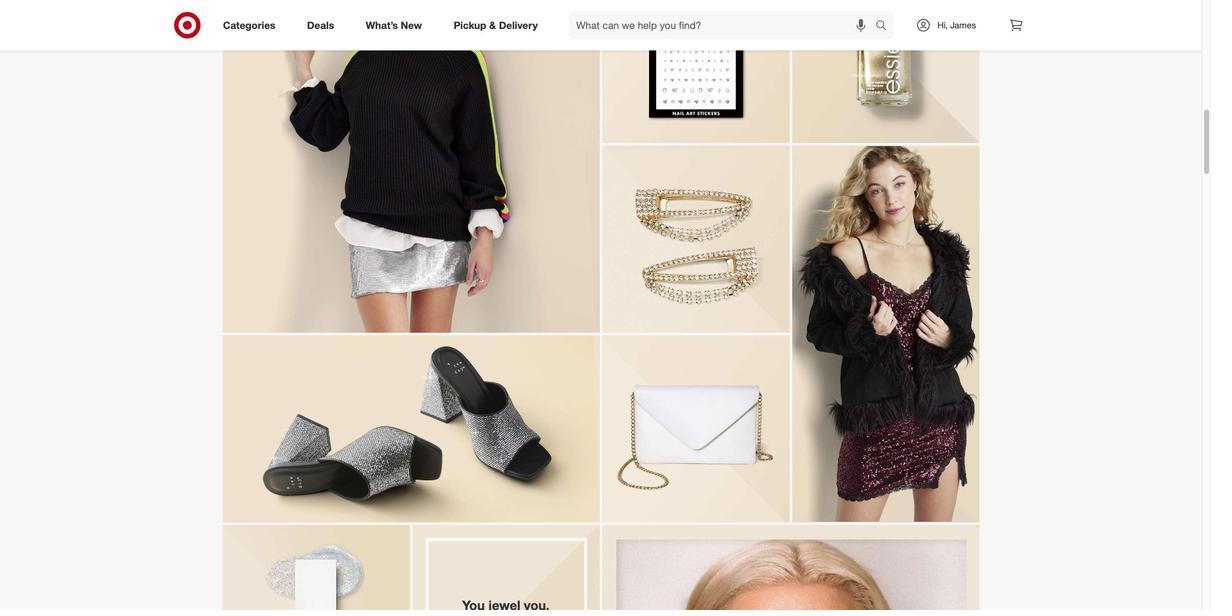 Task type: vqa. For each thing, say whether or not it's contained in the screenshot.
'James'
yes



Task type: describe. For each thing, give the bounding box(es) containing it.
categories
[[223, 19, 276, 31]]

hi,
[[938, 20, 948, 30]]

what's new
[[366, 19, 422, 31]]

delivery
[[499, 19, 538, 31]]

hi, james
[[938, 20, 976, 30]]

search button
[[870, 11, 901, 42]]

search
[[870, 20, 901, 33]]

deals
[[307, 19, 334, 31]]

pickup & delivery
[[454, 19, 538, 31]]



Task type: locate. For each thing, give the bounding box(es) containing it.
categories link
[[212, 11, 291, 39]]

deals link
[[296, 11, 350, 39]]

james
[[951, 20, 976, 30]]

what's new link
[[355, 11, 438, 39]]

pickup
[[454, 19, 487, 31]]

pickup & delivery link
[[443, 11, 554, 39]]

new
[[401, 19, 422, 31]]

what's
[[366, 19, 398, 31]]

&
[[489, 19, 496, 31]]

What can we help you find? suggestions appear below search field
[[569, 11, 879, 39]]



